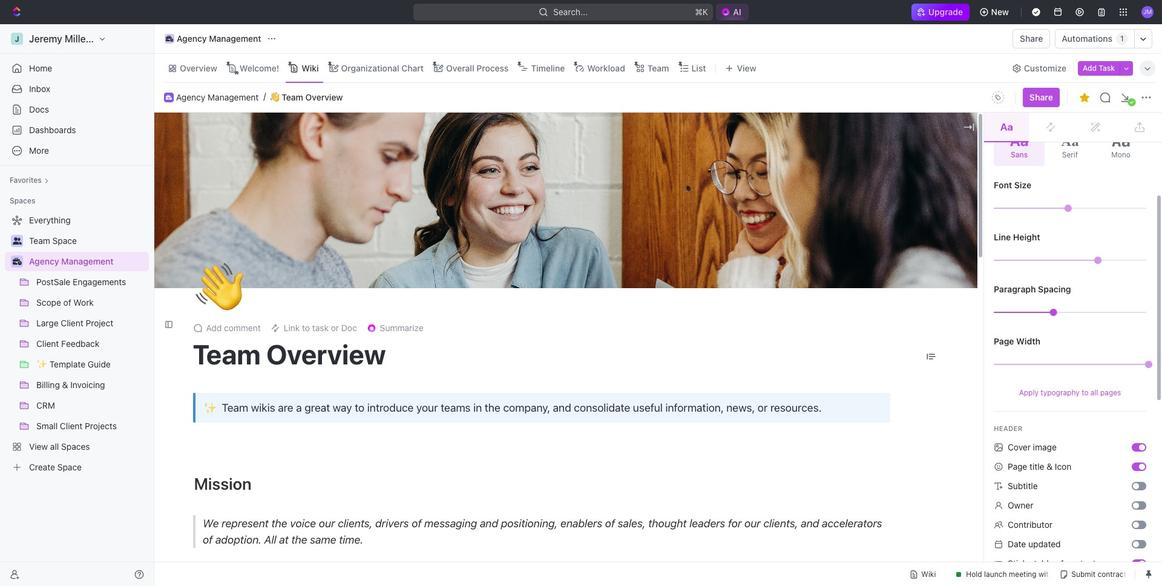 Task type: locate. For each thing, give the bounding box(es) containing it.
inbox link
[[5, 79, 149, 99]]

✨ team wikis are a great way to introduce your teams in the company, and consolidate useful information, news, or resources.
[[204, 400, 822, 415]]

overall process link
[[444, 60, 509, 77]]

cover image
[[1008, 442, 1057, 452]]

crm
[[36, 400, 55, 411]]

and left accelerators
[[801, 517, 819, 530]]

1 horizontal spatial our
[[745, 517, 761, 530]]

home
[[29, 63, 52, 73]]

business time image down the user group icon
[[12, 258, 21, 265]]

line height
[[994, 232, 1041, 242]]

image
[[1034, 442, 1057, 452]]

team inside team space link
[[29, 236, 50, 246]]

add left comment
[[206, 323, 222, 333]]

paragraph
[[994, 284, 1037, 294]]

feedback
[[61, 339, 100, 349]]

date
[[1008, 539, 1027, 549]]

of left work
[[63, 297, 71, 308]]

team left wikis
[[222, 401, 248, 414]]

postsale engagements
[[36, 277, 126, 287]]

page width
[[994, 336, 1041, 346]]

jeremy miller's workspace
[[29, 33, 150, 44]]

1 vertical spatial business time image
[[12, 258, 21, 265]]

wikis
[[251, 401, 275, 414]]

all left pages
[[1091, 388, 1099, 397]]

the right at
[[291, 533, 307, 546]]

to right link
[[302, 323, 310, 333]]

0 horizontal spatial ✨
[[36, 359, 47, 369]]

business time image
[[166, 36, 173, 42], [12, 258, 21, 265]]

team down add comment
[[193, 338, 261, 371]]

0 horizontal spatial clients,
[[338, 517, 372, 530]]

0 vertical spatial ✨
[[36, 359, 47, 369]]

1 horizontal spatial 👋
[[270, 92, 280, 102]]

0 vertical spatial or
[[331, 323, 339, 333]]

1 vertical spatial 👋
[[195, 259, 244, 316]]

agency management for agency management link related to business time image within the sidebar navigation
[[29, 256, 114, 266]]

0 horizontal spatial view
[[29, 441, 48, 452]]

1 vertical spatial ✨
[[204, 400, 217, 415]]

engagements
[[73, 277, 126, 287]]

agency management link
[[162, 31, 264, 46], [176, 92, 259, 103], [29, 252, 147, 271]]

the right in
[[485, 401, 501, 414]]

view up create
[[29, 441, 48, 452]]

wiki link
[[299, 60, 319, 77]]

agency for agency management link related to business time image within the sidebar navigation
[[29, 256, 59, 266]]

tree
[[5, 211, 149, 477]]

of inside sidebar navigation
[[63, 297, 71, 308]]

space down view all spaces link
[[57, 462, 82, 472]]

new button
[[975, 2, 1017, 22]]

dropdown menu image
[[927, 351, 937, 362]]

1 vertical spatial space
[[57, 462, 82, 472]]

team inside team link
[[648, 63, 669, 73]]

accelerators
[[822, 517, 882, 530]]

👋
[[270, 92, 280, 102], [195, 259, 244, 316]]

all up create space on the left
[[50, 441, 59, 452]]

& right billing
[[62, 380, 68, 390]]

1 our from the left
[[319, 517, 335, 530]]

view for view
[[737, 63, 757, 73]]

share
[[1021, 33, 1044, 44], [1030, 92, 1054, 102]]

sans
[[1011, 150, 1028, 159]]

jeremy
[[29, 33, 62, 44]]

title
[[1030, 461, 1045, 472]]

team left the 'list' link
[[648, 63, 669, 73]]

2 horizontal spatial the
[[485, 401, 501, 414]]

0 vertical spatial add
[[1083, 63, 1097, 72]]

sticky table of contents
[[1008, 558, 1101, 569]]

✨ template guide link
[[36, 355, 147, 374]]

👋 for 👋
[[195, 259, 244, 316]]

✨ up billing
[[36, 359, 47, 369]]

we
[[203, 517, 219, 530]]

view inside view all spaces link
[[29, 441, 48, 452]]

1 vertical spatial page
[[1008, 461, 1028, 472]]

agency management link for business time image within the sidebar navigation
[[29, 252, 147, 271]]

0 horizontal spatial add
[[206, 323, 222, 333]]

0 horizontal spatial business time image
[[12, 258, 21, 265]]

agency up overview link in the left top of the page
[[177, 33, 207, 44]]

agency management up postsale engagements
[[29, 256, 114, 266]]

to inside ✨ team wikis are a great way to introduce your teams in the company, and consolidate useful information, news, or resources.
[[355, 401, 365, 414]]

or right news,
[[758, 401, 768, 414]]

0 vertical spatial agency
[[177, 33, 207, 44]]

view all spaces link
[[5, 437, 147, 457]]

team for team overview
[[193, 338, 261, 371]]

1 horizontal spatial ✨
[[204, 400, 217, 415]]

summarize
[[380, 323, 424, 333]]

client down large
[[36, 339, 59, 349]]

of left sales,
[[605, 517, 615, 530]]

to
[[302, 323, 310, 333], [1082, 388, 1089, 397], [355, 401, 365, 414]]

& right title
[[1047, 461, 1053, 472]]

client feedback
[[36, 339, 100, 349]]

apply typography to all pages
[[1020, 388, 1122, 397]]

all
[[1091, 388, 1099, 397], [50, 441, 59, 452]]

agency
[[177, 33, 207, 44], [176, 92, 205, 102], [29, 256, 59, 266]]

agency down team space
[[29, 256, 59, 266]]

ai button
[[717, 4, 749, 21]]

0 vertical spatial 👋
[[270, 92, 280, 102]]

positioning,
[[501, 517, 558, 530]]

agency management link for business time icon
[[176, 92, 259, 103]]

0 horizontal spatial all
[[50, 441, 59, 452]]

1 vertical spatial agency management link
[[176, 92, 259, 103]]

agency management for agency management link related to business time icon
[[176, 92, 259, 102]]

team right the user group icon
[[29, 236, 50, 246]]

1 vertical spatial management
[[208, 92, 259, 102]]

0 vertical spatial &
[[62, 380, 68, 390]]

welcome! link
[[237, 60, 279, 77]]

0 vertical spatial page
[[994, 336, 1015, 346]]

2 vertical spatial management
[[61, 256, 114, 266]]

0 horizontal spatial our
[[319, 517, 335, 530]]

miller's
[[65, 33, 97, 44]]

agency management link down team space link at the top
[[29, 252, 147, 271]]

owner
[[1008, 500, 1034, 511]]

or left doc
[[331, 323, 339, 333]]

1 vertical spatial agency
[[176, 92, 205, 102]]

agency management up overview link in the left top of the page
[[177, 33, 261, 44]]

1 vertical spatial agency management
[[176, 92, 259, 102]]

view button
[[722, 60, 761, 77]]

overall
[[446, 63, 475, 73]]

client up client feedback
[[61, 318, 83, 328]]

share button
[[1013, 29, 1051, 48]]

clients,
[[338, 517, 372, 530], [764, 517, 798, 530]]

large client project
[[36, 318, 113, 328]]

0 vertical spatial space
[[52, 236, 77, 246]]

2 vertical spatial the
[[291, 533, 307, 546]]

1 vertical spatial all
[[50, 441, 59, 452]]

sidebar navigation
[[0, 24, 157, 586]]

0 horizontal spatial 👋
[[195, 259, 244, 316]]

agency management down overview link in the left top of the page
[[176, 92, 259, 102]]

add inside button
[[1083, 63, 1097, 72]]

👋 down "welcome!"
[[270, 92, 280, 102]]

0 vertical spatial business time image
[[166, 36, 173, 42]]

1 horizontal spatial spaces
[[61, 441, 90, 452]]

1 horizontal spatial add
[[1083, 63, 1097, 72]]

0 vertical spatial client
[[61, 318, 83, 328]]

page down cover
[[1008, 461, 1028, 472]]

0 vertical spatial to
[[302, 323, 310, 333]]

2 vertical spatial agency management link
[[29, 252, 147, 271]]

guide
[[88, 359, 111, 369]]

0 vertical spatial share
[[1021, 33, 1044, 44]]

represent
[[221, 517, 268, 530]]

2 horizontal spatial to
[[1082, 388, 1089, 397]]

management for business time icon
[[208, 92, 259, 102]]

share up customize button
[[1021, 33, 1044, 44]]

management up welcome! link
[[209, 33, 261, 44]]

postsale
[[36, 277, 70, 287]]

pages
[[1101, 388, 1122, 397]]

agency right business time icon
[[176, 92, 205, 102]]

client
[[61, 318, 83, 328], [36, 339, 59, 349], [60, 421, 83, 431]]

0 horizontal spatial to
[[302, 323, 310, 333]]

spaces down small client projects on the bottom of page
[[61, 441, 90, 452]]

1 horizontal spatial &
[[1047, 461, 1053, 472]]

width
[[1017, 336, 1041, 346]]

timeline
[[531, 63, 565, 73]]

view inside view button
[[737, 63, 757, 73]]

contents
[[1067, 558, 1101, 569]]

new
[[992, 7, 1010, 17]]

0 horizontal spatial or
[[331, 323, 339, 333]]

to right typography
[[1082, 388, 1089, 397]]

1 horizontal spatial clients,
[[764, 517, 798, 530]]

1 horizontal spatial and
[[553, 401, 572, 414]]

✨ inside ✨ template guide link
[[36, 359, 47, 369]]

overview down wiki
[[306, 92, 343, 102]]

page left width
[[994, 336, 1015, 346]]

everything link
[[5, 211, 147, 230]]

add
[[1083, 63, 1097, 72], [206, 323, 222, 333]]

✨ left wikis
[[204, 400, 217, 415]]

space for team space
[[52, 236, 77, 246]]

agency management link up overview link in the left top of the page
[[162, 31, 264, 46]]

0 vertical spatial management
[[209, 33, 261, 44]]

overview down task
[[267, 338, 386, 371]]

task
[[1099, 63, 1116, 72]]

0 horizontal spatial and
[[480, 517, 498, 530]]

mission
[[194, 474, 252, 493]]

1 vertical spatial the
[[271, 517, 287, 530]]

0 vertical spatial the
[[485, 401, 501, 414]]

mono
[[1112, 150, 1131, 159]]

management down welcome! link
[[208, 92, 259, 102]]

👋 inside 👋 team overview
[[270, 92, 280, 102]]

list
[[692, 63, 706, 73]]

jeremy miller's workspace, , element
[[11, 33, 23, 45]]

slider
[[1065, 205, 1072, 212], [1095, 257, 1102, 264], [1050, 309, 1058, 316], [1146, 361, 1153, 368]]

the up at
[[271, 517, 287, 530]]

business time image right workspace
[[166, 36, 173, 42]]

share down customize button
[[1030, 92, 1054, 102]]

agency management inside sidebar navigation
[[29, 256, 114, 266]]

cover
[[1008, 442, 1031, 452]]

team space link
[[29, 231, 147, 251]]

our
[[319, 517, 335, 530], [745, 517, 761, 530]]

1 horizontal spatial business time image
[[166, 36, 173, 42]]

1 clients, from the left
[[338, 517, 372, 530]]

1 horizontal spatial the
[[291, 533, 307, 546]]

agency inside sidebar navigation
[[29, 256, 59, 266]]

to right way
[[355, 401, 365, 414]]

and right company,
[[553, 401, 572, 414]]

0 vertical spatial view
[[737, 63, 757, 73]]

2 vertical spatial agency
[[29, 256, 59, 266]]

clients, up time.
[[338, 517, 372, 530]]

agency management link down overview link in the left top of the page
[[176, 92, 259, 103]]

at
[[279, 533, 288, 546]]

tree containing everything
[[5, 211, 149, 477]]

team space
[[29, 236, 77, 246]]

link to task or doc button
[[266, 320, 362, 337]]

of right the drivers
[[412, 517, 421, 530]]

0 horizontal spatial spaces
[[10, 196, 35, 205]]

client for large
[[61, 318, 83, 328]]

1 horizontal spatial view
[[737, 63, 757, 73]]

and right messaging
[[480, 517, 498, 530]]

1 horizontal spatial or
[[758, 401, 768, 414]]

2 vertical spatial agency management
[[29, 256, 114, 266]]

the inside ✨ team wikis are a great way to introduce your teams in the company, and consolidate useful information, news, or resources.
[[485, 401, 501, 414]]

management for business time image within the sidebar navigation
[[61, 256, 114, 266]]

1 vertical spatial or
[[758, 401, 768, 414]]

management down team space link at the top
[[61, 256, 114, 266]]

✨ for ✨ template guide
[[36, 359, 47, 369]]

2 vertical spatial client
[[60, 421, 83, 431]]

1 vertical spatial view
[[29, 441, 48, 452]]

information,
[[666, 401, 724, 414]]

overview left welcome! link
[[180, 63, 217, 73]]

1 vertical spatial add
[[206, 323, 222, 333]]

view right the list
[[737, 63, 757, 73]]

0 horizontal spatial &
[[62, 380, 68, 390]]

page for page width
[[994, 336, 1015, 346]]

2 vertical spatial overview
[[267, 338, 386, 371]]

home link
[[5, 59, 149, 78]]

create space link
[[5, 458, 147, 477]]

in
[[474, 401, 482, 414]]

clients, right the for on the bottom of page
[[764, 517, 798, 530]]

add left "task"
[[1083, 63, 1097, 72]]

serif
[[1063, 150, 1079, 159]]

upgrade link
[[912, 4, 970, 21]]

👋 up add comment
[[195, 259, 244, 316]]

useful
[[633, 401, 663, 414]]

spacing
[[1039, 284, 1072, 294]]

space down everything link
[[52, 236, 77, 246]]

1 horizontal spatial to
[[355, 401, 365, 414]]

sticky
[[1008, 558, 1032, 569]]

workload
[[588, 63, 626, 73]]

client up view all spaces link
[[60, 421, 83, 431]]

agency for agency management link related to business time icon
[[176, 92, 205, 102]]

2 vertical spatial to
[[355, 401, 365, 414]]

management inside sidebar navigation
[[61, 256, 114, 266]]

size
[[1015, 180, 1032, 190]]

spaces down favorites
[[10, 196, 35, 205]]

are
[[278, 401, 293, 414]]

ai
[[734, 7, 742, 17]]

client for small
[[60, 421, 83, 431]]

our right the for on the bottom of page
[[745, 517, 761, 530]]

our up same
[[319, 517, 335, 530]]

enablers
[[560, 517, 602, 530]]

0 vertical spatial all
[[1091, 388, 1099, 397]]



Task type: describe. For each thing, give the bounding box(es) containing it.
automations
[[1062, 33, 1113, 44]]

client feedback link
[[36, 334, 147, 354]]

0 vertical spatial overview
[[180, 63, 217, 73]]

✨ for ✨ team wikis are a great way to introduce your teams in the company, and consolidate useful information, news, or resources.
[[204, 400, 217, 415]]

workspace
[[100, 33, 150, 44]]

and inside ✨ team wikis are a great way to introduce your teams in the company, and consolidate useful information, news, or resources.
[[553, 401, 572, 414]]

2 our from the left
[[745, 517, 761, 530]]

team down wiki 'link'
[[282, 92, 303, 102]]

template
[[50, 359, 85, 369]]

change
[[852, 269, 883, 279]]

project
[[86, 318, 113, 328]]

reposition
[[794, 269, 837, 279]]

add task button
[[1079, 61, 1120, 75]]

resources.
[[771, 401, 822, 414]]

to inside dropdown button
[[302, 323, 310, 333]]

large
[[36, 318, 58, 328]]

invoicing
[[70, 380, 105, 390]]

dashboards
[[29, 125, 76, 135]]

all
[[264, 533, 276, 546]]

messaging
[[424, 517, 477, 530]]

favorites button
[[5, 173, 54, 188]]

0 vertical spatial spaces
[[10, 196, 35, 205]]

way
[[333, 401, 352, 414]]

👋 for 👋 team overview
[[270, 92, 280, 102]]

page title & icon
[[1008, 461, 1072, 472]]

space for create space
[[57, 462, 82, 472]]

business time image inside sidebar navigation
[[12, 258, 21, 265]]

overall process
[[446, 63, 509, 73]]

2 clients, from the left
[[764, 517, 798, 530]]

or inside ✨ team wikis are a great way to introduce your teams in the company, and consolidate useful information, news, or resources.
[[758, 401, 768, 414]]

or inside dropdown button
[[331, 323, 339, 333]]

your
[[417, 401, 438, 414]]

billing & invoicing link
[[36, 375, 147, 395]]

view for view all spaces
[[29, 441, 48, 452]]

great
[[305, 401, 330, 414]]

change cover
[[852, 269, 907, 279]]

postsale engagements link
[[36, 273, 147, 292]]

consolidate
[[574, 401, 631, 414]]

same
[[310, 533, 336, 546]]

1 horizontal spatial all
[[1091, 388, 1099, 397]]

1 vertical spatial overview
[[306, 92, 343, 102]]

small client projects link
[[36, 417, 147, 436]]

organizational chart
[[341, 63, 424, 73]]

cover
[[885, 269, 907, 279]]

0 vertical spatial agency management
[[177, 33, 261, 44]]

work
[[74, 297, 94, 308]]

change cover button
[[845, 264, 914, 284]]

scope
[[36, 297, 61, 308]]

1
[[1121, 34, 1125, 43]]

company,
[[503, 401, 550, 414]]

user group image
[[12, 237, 21, 245]]

⌘k
[[696, 7, 709, 17]]

sales,
[[618, 517, 646, 530]]

add for add comment
[[206, 323, 222, 333]]

doc
[[341, 323, 357, 333]]

link
[[284, 323, 300, 333]]

0 vertical spatial agency management link
[[162, 31, 264, 46]]

chart
[[402, 63, 424, 73]]

✨ template guide
[[36, 359, 111, 369]]

upgrade
[[929, 7, 964, 17]]

dropdown menu image
[[989, 88, 1008, 107]]

tree inside sidebar navigation
[[5, 211, 149, 477]]

jm
[[1144, 8, 1153, 15]]

header
[[994, 425, 1023, 432]]

overview link
[[177, 60, 217, 77]]

team for team space
[[29, 236, 50, 246]]

add for add task
[[1083, 63, 1097, 72]]

of right the table at the right of the page
[[1056, 558, 1064, 569]]

introduce
[[367, 401, 414, 414]]

organizational
[[341, 63, 399, 73]]

1 vertical spatial &
[[1047, 461, 1053, 472]]

share inside button
[[1021, 33, 1044, 44]]

of down we
[[203, 533, 212, 546]]

crm link
[[36, 396, 147, 415]]

summarize button
[[362, 320, 429, 337]]

business time image
[[166, 95, 172, 100]]

view button
[[722, 54, 761, 82]]

thought
[[648, 517, 687, 530]]

& inside tree
[[62, 380, 68, 390]]

1 vertical spatial spaces
[[61, 441, 90, 452]]

1 vertical spatial share
[[1030, 92, 1054, 102]]

1 vertical spatial client
[[36, 339, 59, 349]]

page for page title & icon
[[1008, 461, 1028, 472]]

0 horizontal spatial the
[[271, 517, 287, 530]]

customize button
[[1009, 60, 1071, 77]]

time.
[[339, 533, 363, 546]]

icon
[[1055, 461, 1072, 472]]

typography
[[1041, 388, 1080, 397]]

add comment
[[206, 323, 261, 333]]

create
[[29, 462, 55, 472]]

process
[[477, 63, 509, 73]]

voice
[[290, 517, 316, 530]]

small
[[36, 421, 58, 431]]

2 horizontal spatial and
[[801, 517, 819, 530]]

line
[[994, 232, 1011, 242]]

change cover button
[[845, 264, 914, 284]]

add task
[[1083, 63, 1116, 72]]

reposition button
[[787, 264, 845, 284]]

inbox
[[29, 84, 50, 94]]

customize
[[1025, 63, 1067, 73]]

small client projects
[[36, 421, 117, 431]]

large client project link
[[36, 314, 147, 333]]

billing
[[36, 380, 60, 390]]

scope of work link
[[36, 293, 147, 312]]

a
[[296, 401, 302, 414]]

task
[[312, 323, 329, 333]]

team for team
[[648, 63, 669, 73]]

team inside ✨ team wikis are a great way to introduce your teams in the company, and consolidate useful information, news, or resources.
[[222, 401, 248, 414]]

1 vertical spatial to
[[1082, 388, 1089, 397]]

scope of work
[[36, 297, 94, 308]]

search...
[[554, 7, 588, 17]]

all inside view all spaces link
[[50, 441, 59, 452]]

list link
[[689, 60, 706, 77]]

subtitle
[[1008, 481, 1038, 491]]



Task type: vqa. For each thing, say whether or not it's contained in the screenshot.
enablers
yes



